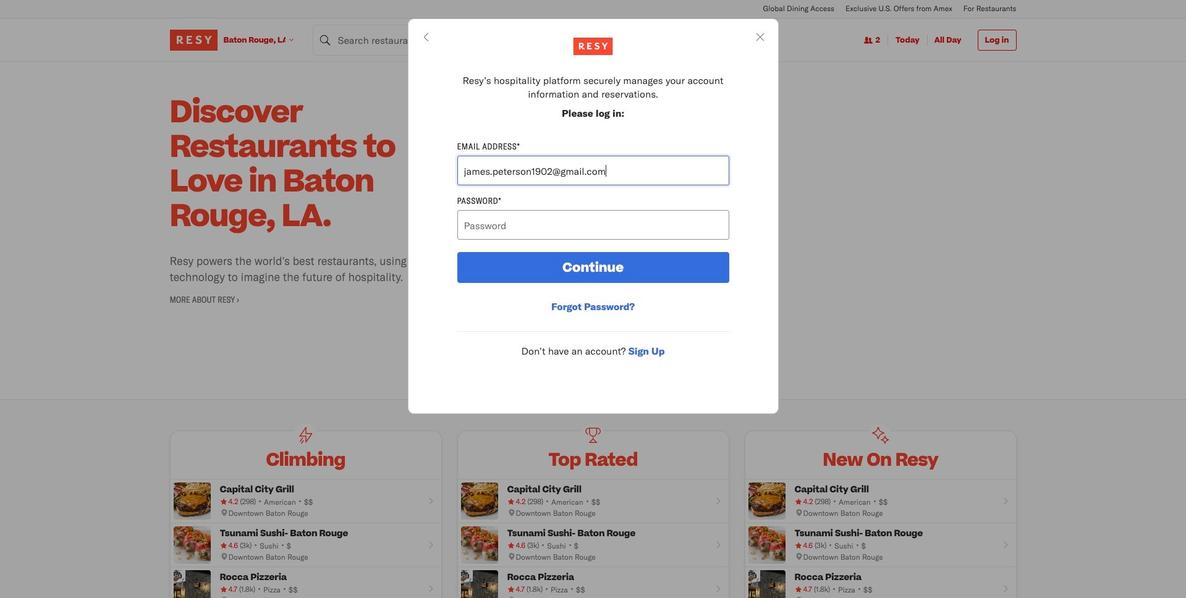 Task type: describe. For each thing, give the bounding box(es) containing it.
back image
[[421, 32, 432, 43]]

(1.8k) reviews element for 4.7 out of 5 stars image corresponding to 4.6 out of 5 stars icon related to 1st '298 reviews' element from the left
[[239, 585, 255, 595]]

4.6 out of 5 stars image for 3rd '298 reviews' element from left
[[795, 541, 813, 551]]

(1.8k) reviews element for 4.6 out of 5 stars image 4.7 out of 5 stars image
[[527, 585, 543, 595]]

1 298 reviews element from the left
[[240, 497, 256, 507]]

resy logo image
[[573, 38, 613, 55]]

(3k) reviews element for 3rd '298 reviews' element from left's 4.6 out of 5 stars icon
[[815, 541, 827, 551]]

4.6 out of 5 stars image
[[507, 541, 526, 551]]

(3k) reviews element for 4.6 out of 5 stars icon related to 1st '298 reviews' element from the left
[[240, 541, 252, 551]]

(1.8k) reviews element for 4.7 out of 5 stars image corresponding to 3rd '298 reviews' element from left's 4.6 out of 5 stars icon
[[814, 585, 831, 595]]

4.6 out of 5 stars image for 1st '298 reviews' element from the left
[[220, 541, 238, 551]]



Task type: locate. For each thing, give the bounding box(es) containing it.
4.7 out of 5 stars image
[[220, 585, 237, 595], [507, 585, 525, 595], [795, 585, 813, 595]]

4.2 out of 5 stars image for 2nd '298 reviews' element from right
[[507, 497, 526, 507]]

1 4.7 out of 5 stars image from the left
[[220, 585, 237, 595]]

1 4.2 out of 5 stars image from the left
[[220, 497, 238, 507]]

0 horizontal spatial (3k) reviews element
[[240, 541, 252, 551]]

4.6 out of 5 stars image
[[220, 541, 238, 551], [795, 541, 813, 551]]

1 horizontal spatial 4.7 out of 5 stars image
[[507, 585, 525, 595]]

2 horizontal spatial 298 reviews element
[[815, 497, 831, 507]]

1 4.6 out of 5 stars image from the left
[[220, 541, 238, 551]]

3 298 reviews element from the left
[[815, 497, 831, 507]]

1 horizontal spatial (3k) reviews element
[[528, 541, 539, 551]]

1 horizontal spatial (1.8k) reviews element
[[527, 585, 543, 595]]

4.7 out of 5 stars image for 3rd '298 reviews' element from left's 4.6 out of 5 stars icon
[[795, 585, 813, 595]]

2 4.6 out of 5 stars image from the left
[[795, 541, 813, 551]]

1 horizontal spatial 298 reviews element
[[528, 497, 544, 507]]

Search restaurants, cuisines, etc. text field
[[313, 24, 529, 55]]

2 horizontal spatial (3k) reviews element
[[815, 541, 827, 551]]

3 (3k) reviews element from the left
[[815, 541, 827, 551]]

0 horizontal spatial 4.6 out of 5 stars image
[[220, 541, 238, 551]]

(3k) reviews element
[[240, 541, 252, 551], [528, 541, 539, 551], [815, 541, 827, 551]]

2 horizontal spatial (1.8k) reviews element
[[814, 585, 831, 595]]

0 horizontal spatial 298 reviews element
[[240, 497, 256, 507]]

Email Address email field
[[457, 156, 729, 186]]

1 (3k) reviews element from the left
[[240, 541, 252, 551]]

4.2 out of 5 stars image
[[220, 497, 238, 507], [507, 497, 526, 507]]

(3k) reviews element for 4.6 out of 5 stars image
[[528, 541, 539, 551]]

4.2 out of 5 stars image
[[795, 497, 813, 507]]

1 horizontal spatial 4.6 out of 5 stars image
[[795, 541, 813, 551]]

2 4.2 out of 5 stars image from the left
[[507, 497, 526, 507]]

4.7 out of 5 stars image for 4.6 out of 5 stars icon related to 1st '298 reviews' element from the left
[[220, 585, 237, 595]]

close image
[[755, 32, 766, 43]]

None field
[[313, 24, 529, 55]]

3 (1.8k) reviews element from the left
[[814, 585, 831, 595]]

0 horizontal spatial (1.8k) reviews element
[[239, 585, 255, 595]]

4.2 out of 5 stars image for 1st '298 reviews' element from the left
[[220, 497, 238, 507]]

0 horizontal spatial 4.2 out of 5 stars image
[[220, 497, 238, 507]]

1 (1.8k) reviews element from the left
[[239, 585, 255, 595]]

(1.8k) reviews element
[[239, 585, 255, 595], [527, 585, 543, 595], [814, 585, 831, 595]]

298 reviews element
[[240, 497, 256, 507], [528, 497, 544, 507], [815, 497, 831, 507]]

2 (3k) reviews element from the left
[[528, 541, 539, 551]]

2 horizontal spatial 4.7 out of 5 stars image
[[795, 585, 813, 595]]

Password password field
[[457, 210, 729, 240]]

2 4.7 out of 5 stars image from the left
[[507, 585, 525, 595]]

2 298 reviews element from the left
[[528, 497, 544, 507]]

2 (1.8k) reviews element from the left
[[527, 585, 543, 595]]

1 horizontal spatial 4.2 out of 5 stars image
[[507, 497, 526, 507]]

3 4.7 out of 5 stars image from the left
[[795, 585, 813, 595]]

0 horizontal spatial 4.7 out of 5 stars image
[[220, 585, 237, 595]]

4.7 out of 5 stars image for 4.6 out of 5 stars image
[[507, 585, 525, 595]]



